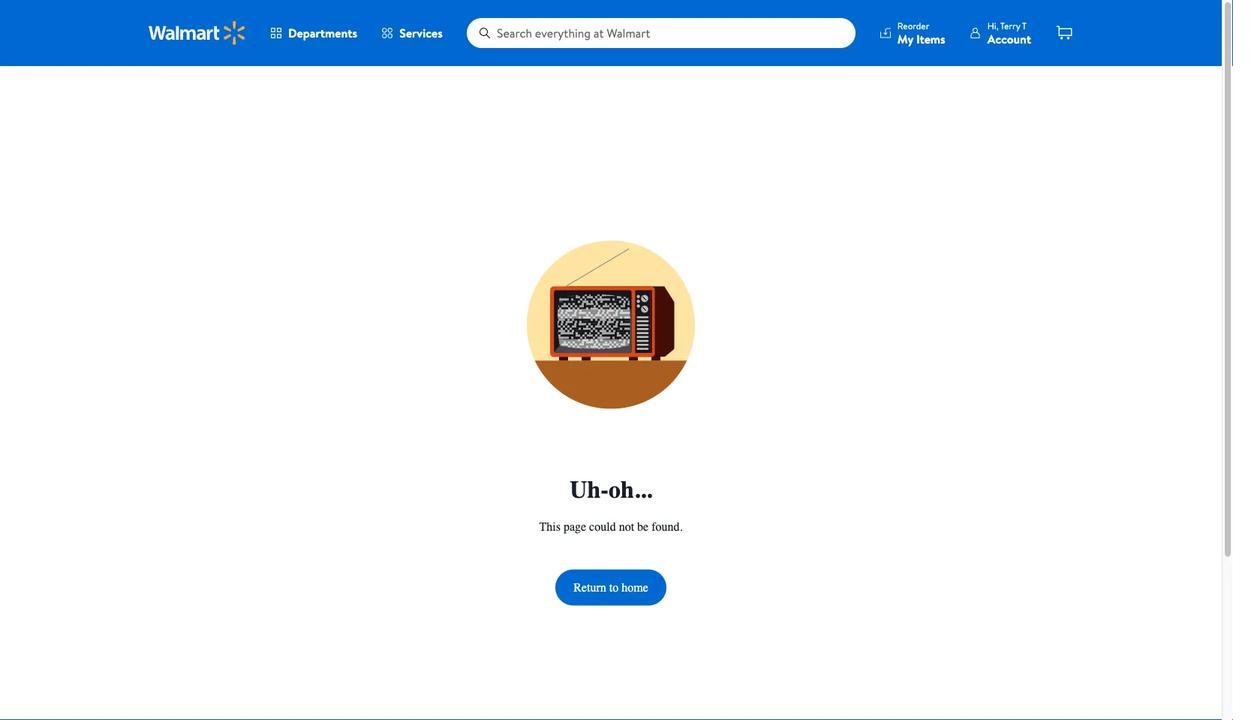 Task type: vqa. For each thing, say whether or not it's contained in the screenshot.
found.
yes



Task type: describe. For each thing, give the bounding box(es) containing it.
hi,
[[988, 19, 999, 32]]

be
[[638, 520, 649, 534]]

walmart homepage image
[[149, 21, 246, 45]]

Search Walmart.com text field
[[467, 18, 856, 48]]

account
[[988, 30, 1032, 47]]

oh...
[[609, 476, 652, 504]]

departments link
[[258, 18, 370, 48]]

return to home
[[574, 581, 649, 595]]

uh-
[[570, 476, 609, 504]]

uh-oh...
[[570, 476, 652, 504]]

margin__ax_h image for services
[[382, 27, 394, 39]]

page
[[564, 520, 587, 534]]

home
[[622, 581, 649, 595]]

t
[[1023, 19, 1027, 32]]

reorder
[[898, 19, 930, 32]]



Task type: locate. For each thing, give the bounding box(es) containing it.
2 margin__ax_h image from the left
[[382, 27, 394, 39]]

hi, terry t account
[[988, 19, 1032, 47]]

margin__ax_h image
[[270, 27, 282, 39], [382, 27, 394, 39]]

1 margin__ax_h image from the left
[[270, 27, 282, 39]]

return
[[574, 581, 607, 595]]

margin__ax_h image for departments
[[270, 27, 282, 39]]

margin__ax_h image inside services button
[[382, 27, 394, 39]]

this
[[540, 520, 561, 534]]

my
[[898, 30, 914, 47]]

return to home link
[[556, 570, 667, 606]]

not
[[619, 520, 635, 534]]

1 horizontal spatial margin__ax_h image
[[382, 27, 394, 39]]

items
[[917, 30, 946, 47]]

this page could not be found.
[[540, 520, 683, 534]]

departments
[[288, 25, 358, 41]]

services button
[[370, 18, 455, 48]]

could
[[590, 520, 616, 534]]

0 horizontal spatial margin__ax_h image
[[270, 27, 282, 39]]

terry
[[1001, 19, 1021, 32]]

reorder my items
[[898, 19, 946, 47]]

found.
[[652, 520, 683, 534]]

uh-oh... main content
[[0, 66, 1223, 720]]

margin__ax_h image inside departments link
[[270, 27, 282, 39]]

None search field
[[467, 18, 856, 48]]

margin__ax_h image left 'services'
[[382, 27, 394, 39]]

to
[[610, 581, 619, 595]]

margin__ax_h image left departments
[[270, 27, 282, 39]]

services
[[400, 25, 443, 41]]



